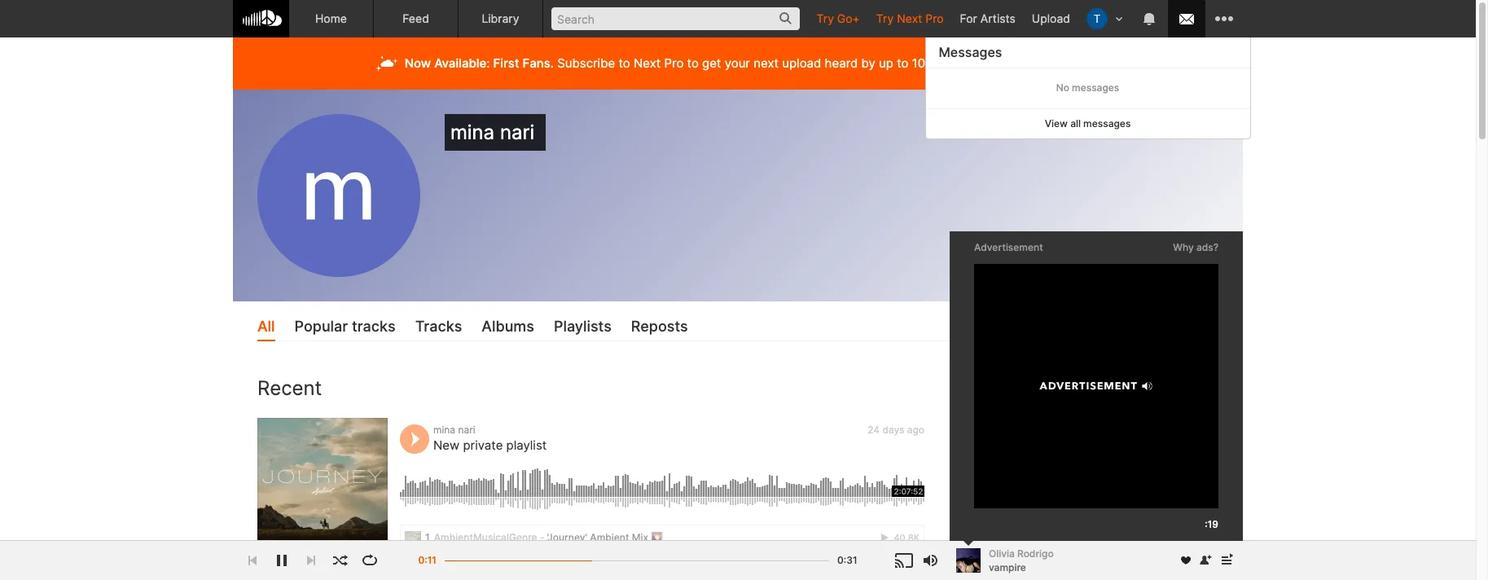 Task type: describe. For each thing, give the bounding box(es) containing it.
start today link
[[1000, 55, 1068, 71]]

rodrigo
[[1018, 547, 1054, 559]]

subscribe
[[557, 55, 615, 71]]

-
[[1087, 541, 1092, 555]]

view for view all messages
[[1046, 117, 1069, 129]]

64 link
[[1023, 500, 1051, 511]]

2 to from the left
[[687, 55, 699, 71]]

tara schultz's avatar element
[[1087, 8, 1108, 29]]

tracks link
[[415, 314, 462, 342]]

playlist
[[506, 437, 547, 453]]

for
[[960, 11, 978, 25]]

upload
[[782, 55, 822, 71]]

try next pro
[[877, 11, 944, 25]]

mina nari's avatar element
[[257, 114, 420, 277]]

like image
[[975, 433, 992, 452]]

playlists
[[554, 318, 612, 335]]

episode 30 - selected & mixed by kyrro
[[1023, 541, 1238, 555]]

new private playlist link
[[433, 437, 547, 453]]

nari for mina nari
[[500, 121, 535, 144]]

fans.
[[523, 55, 554, 71]]

why ads?
[[1174, 241, 1219, 253]]

mina nari link
[[433, 423, 475, 436]]

by
[[1192, 541, 1206, 555]]

mina nari
[[451, 121, 540, 144]]

start
[[1000, 55, 1029, 71]]

olivia
[[989, 547, 1015, 559]]

episode 30 - selected & mixed by kyrro link
[[1023, 541, 1238, 556]]

try for try go+
[[817, 11, 834, 25]]

1 to from the left
[[619, 55, 630, 71]]

7,284
[[1039, 559, 1065, 570]]

by
[[862, 55, 876, 71]]

your
[[725, 55, 750, 71]]

view for view all
[[1178, 435, 1204, 449]]

available:
[[434, 55, 490, 71]]

tracks
[[415, 318, 462, 335]]

ago
[[907, 423, 925, 436]]

feed
[[403, 11, 429, 25]]

1 for top 1 link
[[1065, 374, 1076, 394]]

0 vertical spatial messages
[[1073, 81, 1120, 94]]

selected
[[1096, 541, 1143, 555]]

next inside 'link'
[[897, 11, 923, 25]]

upload
[[1032, 11, 1071, 25]]

pop element
[[975, 468, 1015, 509]]

:19
[[1205, 518, 1219, 530]]

playlists link
[[554, 314, 612, 342]]

for artists
[[960, 11, 1016, 25]]

1 vertical spatial messages
[[1084, 117, 1132, 129]]

0 horizontal spatial pro
[[665, 55, 684, 71]]

24
[[868, 423, 880, 436]]

next up image
[[1217, 551, 1237, 570]]

mixed
[[1157, 541, 1189, 555]]

try for try next pro
[[877, 11, 894, 25]]

vampire element
[[957, 548, 981, 573]]

mina for mina nari new private playlist
[[433, 423, 456, 436]]

library link
[[459, 0, 543, 37]]

listeners.
[[945, 55, 997, 71]]

albums link
[[482, 314, 534, 342]]

view all messages
[[1046, 117, 1132, 129]]

new
[[433, 437, 460, 453]]

0 vertical spatial 1 link
[[1057, 359, 1136, 394]]

first
[[493, 55, 519, 71]]

0:12
[[417, 554, 437, 566]]

1 link inside playlist stats element
[[1058, 500, 1079, 511]]

no messages
[[1057, 81, 1120, 94]]

all for view all
[[1207, 435, 1219, 449]]

olivia rodrigo vampire
[[989, 547, 1054, 573]]

&
[[1146, 541, 1154, 555]]

ads?
[[1197, 241, 1219, 253]]

popular tracks link
[[295, 314, 396, 342]]

episode
[[1023, 541, 1066, 555]]

view all link
[[975, 430, 1219, 456]]

mina nari new private playlist
[[433, 423, 547, 453]]

upload link
[[1024, 0, 1079, 37]]

reposts
[[631, 318, 688, 335]]

heard
[[825, 55, 858, 71]]

days
[[883, 423, 905, 436]]

private
[[463, 437, 503, 453]]

view all
[[1178, 435, 1219, 449]]



Task type: locate. For each thing, give the bounding box(es) containing it.
None search field
[[543, 0, 809, 37]]

pro inside the try next pro 'link'
[[926, 11, 944, 25]]

all for view all messages
[[1071, 117, 1082, 129]]

try inside 'link'
[[877, 11, 894, 25]]

1 vertical spatial mina
[[433, 423, 456, 436]]

1 up view all link
[[1065, 374, 1076, 394]]

no
[[1057, 81, 1070, 94]]

try right "go+"
[[877, 11, 894, 25]]

view all messages link
[[926, 109, 1251, 139]]

0 horizontal spatial next
[[634, 55, 661, 71]]

all
[[1071, 117, 1082, 129], [1207, 435, 1219, 449]]

reposts link
[[631, 314, 688, 342]]

view down the 0 link
[[1178, 435, 1204, 449]]

new private playlist element
[[257, 418, 388, 548]]

0:31
[[838, 554, 858, 566]]

1 inside playlist stats element
[[1073, 500, 1079, 511]]

64
[[1039, 500, 1051, 511]]

100+
[[912, 55, 941, 71]]

next down search search box
[[634, 55, 661, 71]]

1 try from the left
[[817, 11, 834, 25]]

1 link right 64
[[1058, 500, 1079, 511]]

0 horizontal spatial view
[[1046, 117, 1069, 129]]

try next pro link
[[868, 0, 952, 37]]

1 horizontal spatial next
[[897, 11, 923, 25]]

episode 30 - selected & mixed by kyrro element
[[975, 527, 1015, 568]]

now available: first fans. subscribe to next pro to get your next upload heard by up to 100+ listeners. start today
[[405, 55, 1068, 71]]

30
[[1070, 541, 1084, 555]]

messages
[[939, 44, 1003, 60]]

1
[[1065, 374, 1076, 394], [1073, 500, 1079, 511]]

nari for mina nari new private playlist
[[458, 423, 475, 436]]

mina
[[451, 121, 495, 144], [433, 423, 456, 436]]

nari inside mina nari new private playlist
[[458, 423, 475, 436]]

view down no
[[1046, 117, 1069, 129]]

1 horizontal spatial pro
[[926, 11, 944, 25]]

home
[[315, 11, 347, 25]]

0 vertical spatial view
[[1046, 117, 1069, 129]]

1 horizontal spatial try
[[877, 11, 894, 25]]

artists
[[981, 11, 1016, 25]]

to right up
[[897, 55, 909, 71]]

up
[[879, 55, 894, 71]]

0 vertical spatial nari
[[500, 121, 535, 144]]

try left "go+"
[[817, 11, 834, 25]]

2 horizontal spatial to
[[897, 55, 909, 71]]

progress bar
[[445, 552, 829, 579]]

1 vertical spatial pro
[[665, 55, 684, 71]]

1 link left 0 at the bottom right
[[1057, 359, 1136, 394]]

nari up private
[[458, 423, 475, 436]]

1 vertical spatial 1
[[1073, 500, 1079, 511]]

go+
[[838, 11, 860, 25]]

all
[[257, 318, 275, 335]]

0 vertical spatial pro
[[926, 11, 944, 25]]

view
[[1046, 117, 1069, 129], [1178, 435, 1204, 449]]

1 link
[[1057, 359, 1136, 394], [1058, 500, 1079, 511]]

now
[[405, 55, 431, 71]]

today
[[1033, 55, 1068, 71]]

1 vertical spatial all
[[1207, 435, 1219, 449]]

messages right no
[[1073, 81, 1120, 94]]

to
[[619, 55, 630, 71], [687, 55, 699, 71], [897, 55, 909, 71]]

olivia rodrigo link
[[989, 547, 1171, 561]]

next up 100+
[[897, 11, 923, 25]]

1 vertical spatial 1 link
[[1058, 500, 1079, 511]]

recent
[[257, 377, 322, 400]]

1 vertical spatial view
[[1178, 435, 1204, 449]]

nari down first
[[500, 121, 535, 144]]

3 to from the left
[[897, 55, 909, 71]]

1 right 64
[[1073, 500, 1079, 511]]

advertisement
[[975, 241, 1043, 253]]

0 link
[[1139, 359, 1218, 394]]

0 vertical spatial mina
[[451, 121, 495, 144]]

home link
[[289, 0, 374, 37]]

1 horizontal spatial view
[[1178, 435, 1204, 449]]

0 vertical spatial all
[[1071, 117, 1082, 129]]

feed link
[[374, 0, 459, 37]]

why
[[1174, 241, 1194, 253]]

1 horizontal spatial to
[[687, 55, 699, 71]]

nari
[[500, 121, 535, 144], [458, 423, 475, 436]]

1 vertical spatial nari
[[458, 423, 475, 436]]

pro left for
[[926, 11, 944, 25]]

next
[[754, 55, 779, 71]]

try
[[817, 11, 834, 25], [877, 11, 894, 25]]

all link
[[257, 314, 275, 342]]

Search search field
[[552, 7, 801, 30]]

mina up new
[[433, 423, 456, 436]]

all down the 0 link
[[1207, 435, 1219, 449]]

24 days ago
[[868, 423, 925, 436]]

1 vertical spatial next
[[634, 55, 661, 71]]

0 horizontal spatial try
[[817, 11, 834, 25]]

messages down no messages
[[1084, 117, 1132, 129]]

try go+ link
[[809, 0, 868, 37]]

get
[[702, 55, 721, 71]]

try go+
[[817, 11, 860, 25]]

albums
[[482, 318, 534, 335]]

0 vertical spatial next
[[897, 11, 923, 25]]

0
[[1147, 374, 1157, 394]]

mina inside mina nari new private playlist
[[433, 423, 456, 436]]

0 horizontal spatial to
[[619, 55, 630, 71]]

pro
[[926, 11, 944, 25], [665, 55, 684, 71]]

all down no messages
[[1071, 117, 1082, 129]]

kyrro
[[1209, 541, 1238, 555]]

tracks
[[352, 318, 396, 335]]

popular
[[295, 318, 348, 335]]

vampire
[[989, 561, 1027, 573]]

to left get
[[687, 55, 699, 71]]

to right subscribe
[[619, 55, 630, 71]]

2 try from the left
[[877, 11, 894, 25]]

pro left get
[[665, 55, 684, 71]]

vampire link
[[989, 560, 1027, 575]]

playlist stats element
[[1023, 497, 1219, 515]]

0 vertical spatial 1
[[1065, 374, 1076, 394]]

1 horizontal spatial nari
[[500, 121, 535, 144]]

0 horizontal spatial all
[[1071, 117, 1082, 129]]

library
[[482, 11, 520, 25]]

popular tracks
[[295, 318, 396, 335]]

0 horizontal spatial nari
[[458, 423, 475, 436]]

mina down available:
[[451, 121, 495, 144]]

1 for 1 link within playlist stats element
[[1073, 500, 1079, 511]]

next
[[897, 11, 923, 25], [634, 55, 661, 71]]

for artists link
[[952, 0, 1024, 37]]

mina for mina nari
[[451, 121, 495, 144]]

1 horizontal spatial all
[[1207, 435, 1219, 449]]



Task type: vqa. For each thing, say whether or not it's contained in the screenshot.
SoundCloud
no



